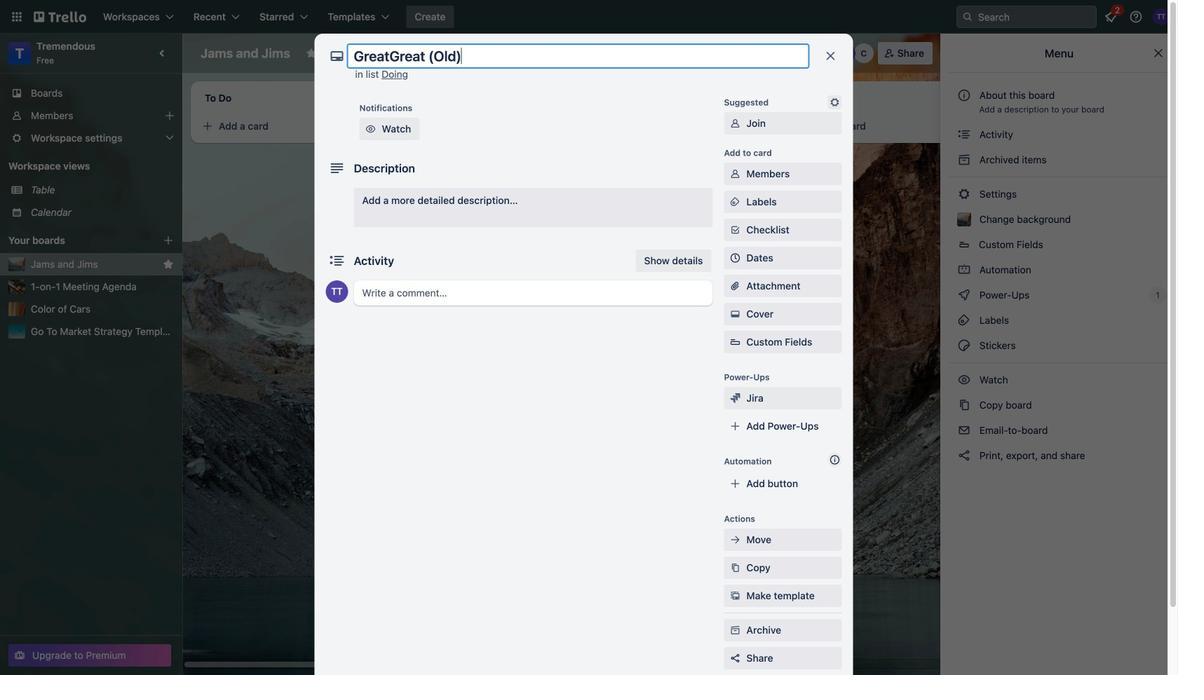 Task type: describe. For each thing, give the bounding box(es) containing it.
Write a comment text field
[[354, 281, 713, 306]]

add board image
[[163, 235, 174, 246]]

Board name text field
[[194, 42, 297, 65]]

primary element
[[0, 0, 1178, 34]]

chestercheeetah (chestercheeetah) image
[[854, 43, 874, 63]]

edit card image
[[756, 121, 767, 133]]

terry turtle (terryturtle) image
[[1153, 8, 1170, 25]]

1 horizontal spatial terry turtle (terryturtle) image
[[836, 43, 855, 63]]



Task type: vqa. For each thing, say whether or not it's contained in the screenshot.
Create to the right
no



Task type: locate. For each thing, give the bounding box(es) containing it.
1 vertical spatial terry turtle (terryturtle) image
[[326, 281, 348, 303]]

open information menu image
[[1129, 10, 1143, 24]]

2 notifications image
[[1102, 8, 1119, 25]]

back to home image
[[34, 6, 86, 28]]

1 horizontal spatial create from template… image
[[757, 153, 769, 164]]

star or unstar board image
[[306, 48, 317, 59]]

your boards with 4 items element
[[8, 232, 142, 249]]

sm image
[[828, 95, 842, 109], [728, 167, 742, 181], [728, 195, 742, 209], [957, 288, 971, 302], [957, 313, 971, 328], [728, 391, 742, 405], [957, 398, 971, 412], [957, 449, 971, 463]]

sm image
[[687, 42, 707, 62], [728, 116, 742, 130], [364, 122, 378, 136], [957, 128, 971, 142], [957, 153, 971, 167], [957, 187, 971, 201], [957, 263, 971, 277], [728, 307, 742, 321], [957, 339, 971, 353], [957, 373, 971, 387], [957, 424, 971, 438], [728, 533, 742, 547], [728, 561, 742, 575], [728, 589, 742, 603], [728, 623, 742, 638]]

create from template… image
[[359, 121, 370, 132], [757, 153, 769, 164]]

customize views image
[[512, 46, 526, 60]]

create from template… image down edit card image
[[757, 153, 769, 164]]

None text field
[[347, 43, 810, 69]]

color: green, title: none image
[[404, 121, 432, 126]]

terry turtle (terryturtle) image
[[836, 43, 855, 63], [326, 281, 348, 303]]

Search field
[[973, 7, 1096, 27]]

0 horizontal spatial create from template… image
[[359, 121, 370, 132]]

0 vertical spatial terry turtle (terryturtle) image
[[836, 43, 855, 63]]

search image
[[962, 11, 973, 22]]

0 horizontal spatial terry turtle (terryturtle) image
[[326, 281, 348, 303]]

create from template… image left color: green, title: none image
[[359, 121, 370, 132]]

0 vertical spatial create from template… image
[[359, 121, 370, 132]]

starred icon image
[[163, 259, 174, 270]]

1 vertical spatial create from template… image
[[757, 153, 769, 164]]



